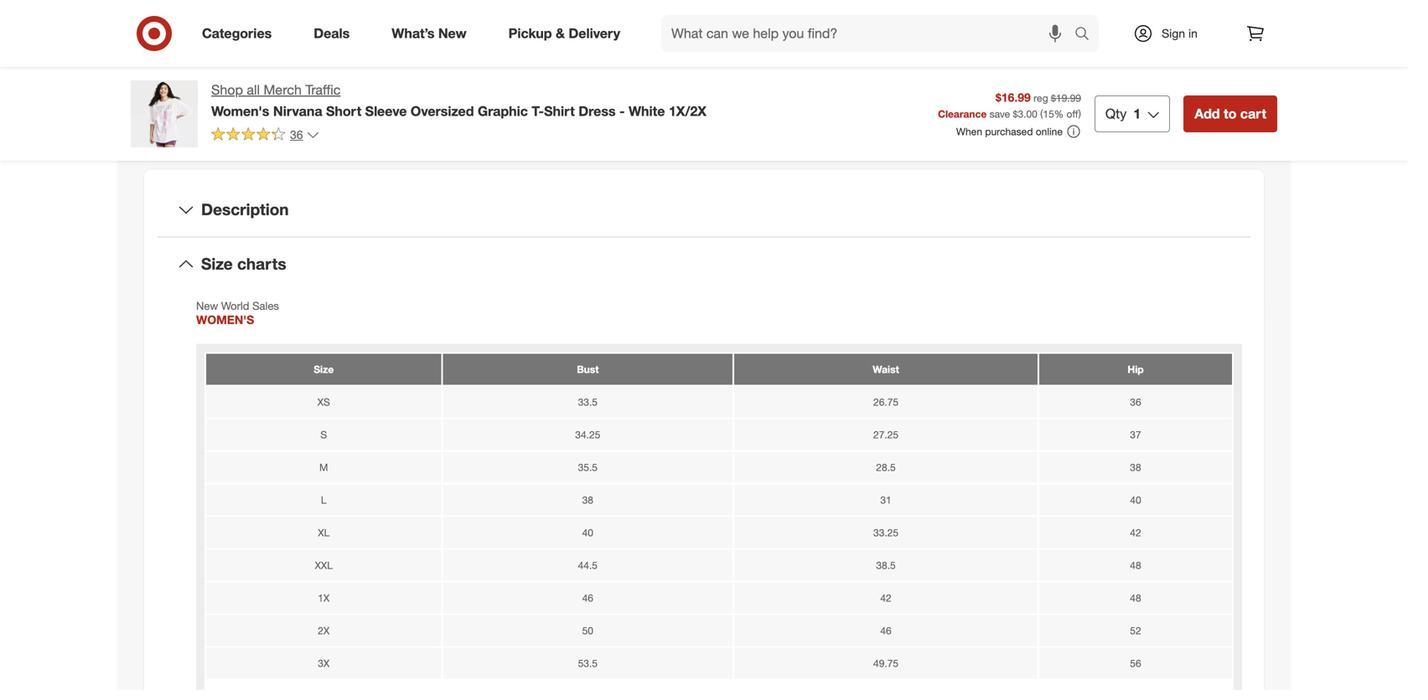 Task type: locate. For each thing, give the bounding box(es) containing it.
sign in link
[[1119, 15, 1224, 52]]

description
[[201, 200, 289, 219]]

save
[[990, 108, 1010, 120]]

off
[[1067, 108, 1079, 120]]

show more images button
[[339, 55, 476, 92]]

$16.99 reg $19.99 clearance save $ 3.00 ( 15 % off )
[[938, 90, 1081, 120]]

$16.99
[[996, 90, 1031, 105]]

when purchased online
[[956, 125, 1063, 138]]

@livinlifewithbritt
[[158, 2, 240, 15]]

size
[[201, 254, 233, 274]]

show
[[350, 65, 383, 82]]

in
[[1189, 26, 1198, 41]]

size charts
[[201, 254, 286, 274]]

categories link
[[188, 15, 293, 52]]

deals link
[[299, 15, 371, 52]]

to
[[1224, 106, 1237, 122]]

purchased
[[985, 125, 1033, 138]]

short
[[326, 103, 361, 119]]

shop
[[211, 82, 243, 98]]

new
[[438, 25, 467, 42]]

sign in
[[1162, 26, 1198, 41]]

images
[[422, 65, 465, 82]]

3.00
[[1018, 108, 1038, 120]]

&
[[556, 25, 565, 42]]

qty
[[1106, 106, 1127, 122]]

1x/2x
[[669, 103, 707, 119]]

charts
[[237, 254, 286, 274]]

traffic
[[305, 82, 341, 98]]

sign
[[1162, 26, 1185, 41]]

search button
[[1067, 15, 1107, 55]]

nirvana
[[273, 103, 322, 119]]

pickup
[[509, 25, 552, 42]]

search
[[1067, 27, 1107, 43]]

deals
[[314, 25, 350, 42]]

graphic
[[478, 103, 528, 119]]

36 link
[[211, 126, 320, 146]]

add to cart
[[1195, 106, 1267, 122]]

-
[[619, 103, 625, 119]]

what's
[[392, 25, 435, 42]]

%
[[1054, 108, 1064, 120]]

image of women's nirvana short sleeve oversized graphic t-shirt dress - white 1x/2x image
[[131, 80, 198, 148]]

t-
[[532, 103, 544, 119]]

show more images
[[350, 65, 465, 82]]

categories
[[202, 25, 272, 42]]

pickup & delivery link
[[494, 15, 641, 52]]

oversized
[[411, 103, 474, 119]]

size charts button
[[158, 238, 1251, 291]]

photo from @livinlifewithbritt, 4 of 9 image
[[131, 0, 401, 42]]



Task type: describe. For each thing, give the bounding box(es) containing it.
(
[[1040, 108, 1043, 120]]

online
[[1036, 125, 1063, 138]]

more
[[387, 65, 418, 82]]

image gallery element
[[131, 0, 684, 92]]

when
[[956, 125, 982, 138]]

add
[[1195, 106, 1220, 122]]

what's new
[[392, 25, 467, 42]]

)
[[1079, 108, 1081, 120]]

white
[[629, 103, 665, 119]]

What can we help you find? suggestions appear below search field
[[661, 15, 1079, 52]]

clearance
[[938, 108, 987, 120]]

dress
[[579, 103, 616, 119]]

all
[[247, 82, 260, 98]]

1
[[1134, 106, 1141, 122]]

$
[[1013, 108, 1018, 120]]

reg
[[1034, 92, 1048, 104]]

36
[[290, 127, 303, 142]]

sleeve
[[365, 103, 407, 119]]

add to cart button
[[1184, 96, 1278, 132]]

photo from @j_daniela4, 5 of 9 image
[[414, 0, 684, 42]]

what's new link
[[377, 15, 488, 52]]

women's
[[211, 103, 269, 119]]

sponsored
[[1228, 62, 1278, 74]]

advertisement region
[[724, 0, 1278, 60]]

$19.99
[[1051, 92, 1081, 104]]

cart
[[1240, 106, 1267, 122]]

shirt
[[544, 103, 575, 119]]

merch
[[264, 82, 302, 98]]

description button
[[158, 183, 1251, 237]]

qty 1
[[1106, 106, 1141, 122]]

15
[[1043, 108, 1054, 120]]

delivery
[[569, 25, 620, 42]]

pickup & delivery
[[509, 25, 620, 42]]

shop all merch traffic women's nirvana short sleeve oversized graphic t-shirt dress - white 1x/2x
[[211, 82, 707, 119]]



Task type: vqa. For each thing, say whether or not it's contained in the screenshot.
1 at the right top of the page
yes



